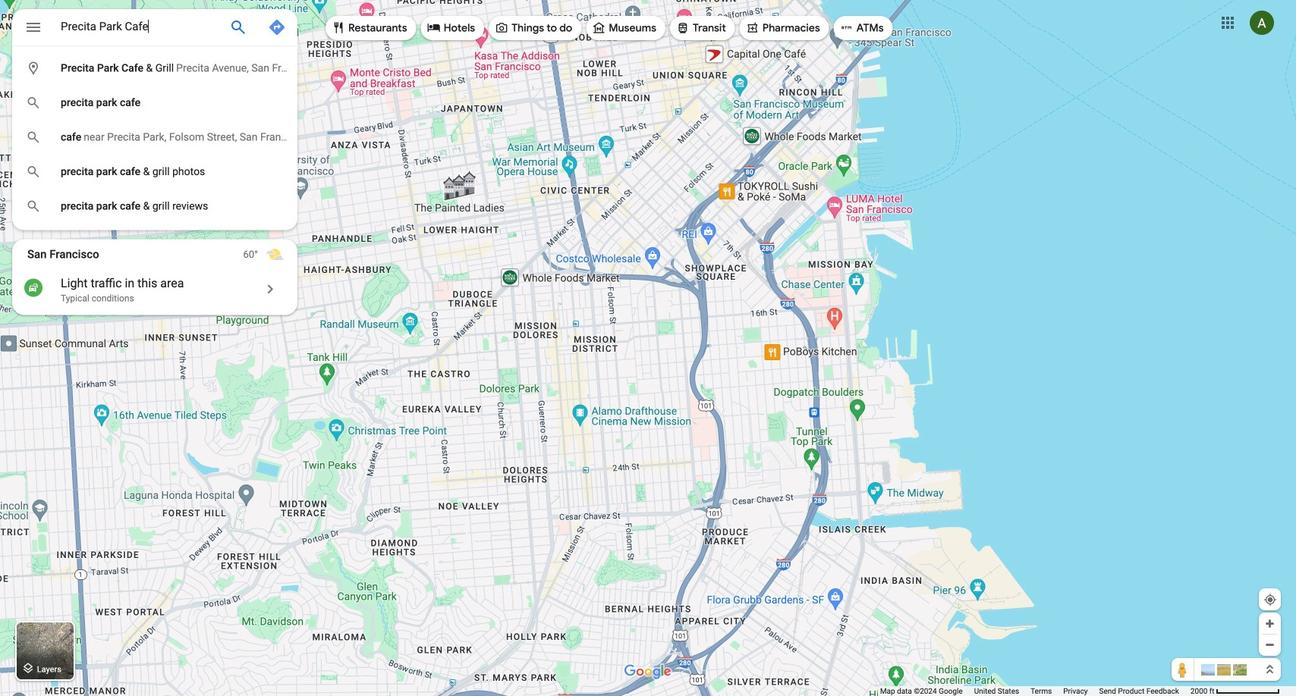 Task type: vqa. For each thing, say whether or not it's contained in the screenshot.
The 'Google Maps' "element"
yes



Task type: locate. For each thing, give the bounding box(es) containing it.
None field
[[61, 17, 217, 36]]

2 cell from the top
[[12, 91, 288, 115]]

zoom in image
[[1264, 618, 1276, 630]]

5 cell from the top
[[12, 194, 288, 219]]

cell
[[12, 56, 337, 81], [12, 91, 288, 115], [12, 125, 325, 150], [12, 160, 288, 184], [12, 194, 288, 219]]

google account: augustus odena  
(augustus@adept.ai) image
[[1250, 11, 1274, 35]]

4 cell from the top
[[12, 160, 288, 184]]

none field inside the search google maps 'field'
[[61, 17, 217, 36]]

zoom out image
[[1264, 640, 1276, 651]]

google maps element
[[0, 0, 1296, 697]]

suggestions grid
[[12, 46, 337, 230]]

None search field
[[12, 9, 337, 230]]



Task type: describe. For each thing, give the bounding box(es) containing it.
Search Google Maps field
[[12, 9, 297, 50]]

show your location image
[[1264, 593, 1277, 607]]

san francisco weather group
[[243, 239, 297, 270]]

san francisco region
[[12, 239, 297, 315]]

3 cell from the top
[[12, 125, 325, 150]]

partly cloudy image
[[266, 245, 284, 264]]

none search field inside google maps element
[[12, 9, 337, 230]]

show street view coverage image
[[1172, 659, 1194, 681]]

1 cell from the top
[[12, 56, 337, 81]]



